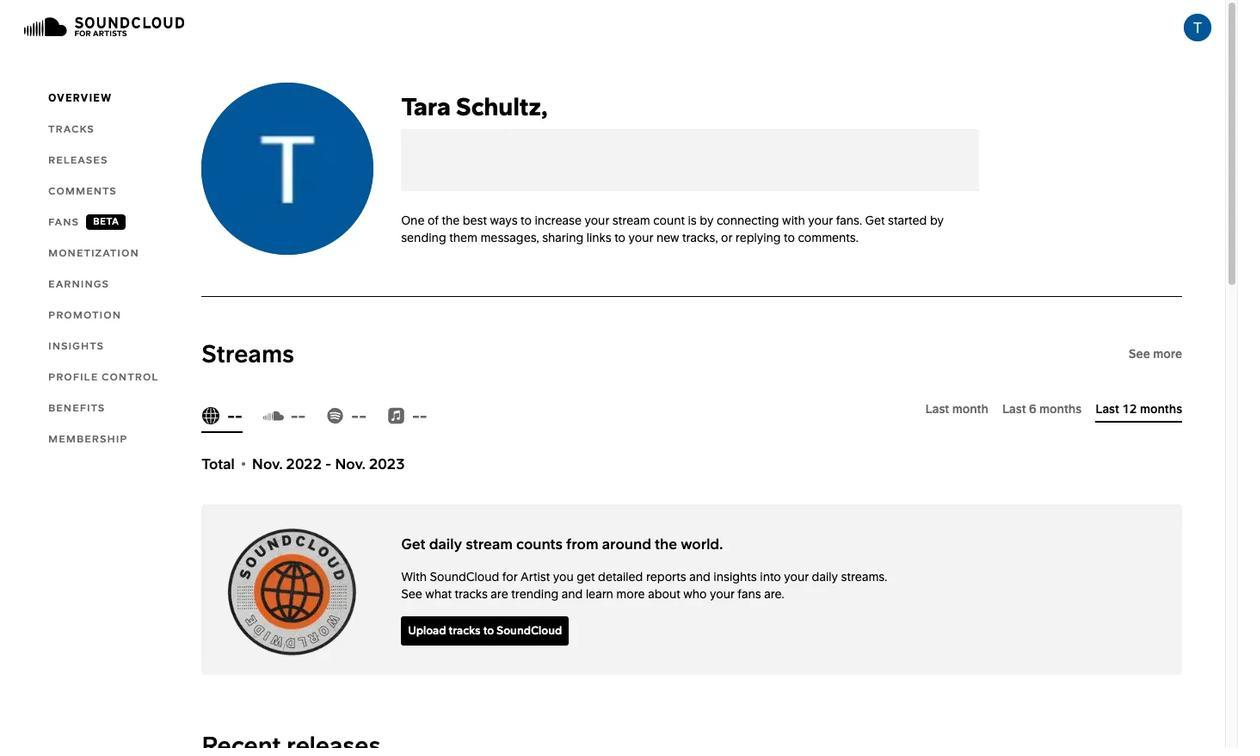 Task type: vqa. For each thing, say whether or not it's contained in the screenshot.
makes
no



Task type: describe. For each thing, give the bounding box(es) containing it.
replying
[[736, 231, 781, 244]]

soundcloud image
[[263, 404, 284, 428]]

your down insights
[[710, 587, 735, 601]]

profile
[[48, 371, 98, 383]]

about
[[648, 587, 681, 601]]

1 nov. from the left
[[252, 455, 283, 473]]

comments link
[[0, 176, 159, 207]]

one of the best ways to increase your stream count is by connecting with your fans. get started by sending them messages, sharing links to your new tracks, or replying to comments.
[[401, 213, 944, 244]]

globe image
[[202, 404, 220, 428]]

0 vertical spatial and
[[690, 570, 711, 584]]

1 by from the left
[[700, 213, 714, 227]]

ways
[[490, 213, 518, 227]]

for
[[503, 570, 518, 584]]

nov. 2022 - nov. 2023
[[252, 455, 405, 473]]

soundcloud worldwide logo image
[[202, 501, 374, 674]]

count
[[653, 213, 685, 227]]

of
[[428, 213, 439, 227]]

artist
[[521, 570, 550, 584]]

upload
[[408, 624, 446, 637]]

loading element
[[401, 129, 980, 191]]

tracks link
[[0, 114, 159, 145]]

1 vertical spatial and
[[562, 587, 583, 601]]

2022
[[286, 455, 322, 473]]

fans
[[48, 216, 79, 228]]

the inside one of the best ways to increase your stream count is by connecting with your fans. get started by sending them messages, sharing links to your new tracks, or replying to comments.
[[442, 213, 460, 227]]

schultz
[[456, 92, 542, 121]]

benefits
[[48, 402, 105, 414]]

2 -- button from the left
[[263, 390, 306, 428]]

your left the new
[[629, 231, 654, 244]]

get
[[577, 570, 595, 584]]

stream inside one of the best ways to increase your stream count is by connecting with your fans. get started by sending them messages, sharing links to your new tracks, or replying to comments.
[[613, 213, 650, 227]]

or
[[721, 231, 733, 244]]

are.
[[765, 587, 785, 601]]

increase
[[535, 213, 582, 227]]

best
[[463, 213, 487, 227]]

connecting
[[717, 213, 780, 227]]

releases link
[[0, 145, 159, 176]]

months for last 12 months
[[1140, 402, 1183, 416]]

-- for second the -- button
[[291, 405, 306, 427]]

you
[[553, 570, 574, 584]]

insights link
[[0, 331, 159, 362]]

membership link
[[0, 424, 159, 455]]

upload tracks to soundcloud link
[[401, 616, 569, 646]]

user avatar image
[[1184, 14, 1212, 41]]

overview link
[[0, 83, 159, 114]]

sharing
[[542, 231, 584, 244]]

tracks inside button
[[449, 624, 481, 637]]

monetization
[[48, 247, 139, 259]]

6
[[1030, 402, 1037, 416]]

earnings
[[48, 278, 109, 290]]

learn
[[586, 587, 614, 601]]

new
[[657, 231, 680, 244]]

benefits link
[[0, 393, 159, 424]]

2 nov. from the left
[[335, 455, 366, 473]]

last for last 6 months
[[1003, 402, 1027, 416]]

monetization link
[[0, 238, 159, 269]]

streams.
[[841, 570, 888, 584]]

-- for fourth the -- button from the right
[[227, 405, 243, 427]]

0 vertical spatial more
[[1154, 347, 1183, 361]]

your up "comments."
[[809, 213, 833, 227]]

control
[[102, 371, 159, 383]]

streams
[[202, 339, 294, 368]]

0 horizontal spatial get
[[401, 535, 426, 553]]

3 -- button from the left
[[327, 390, 367, 428]]

to down with
[[784, 231, 795, 244]]

what
[[425, 587, 452, 601]]

profile control
[[48, 371, 159, 383]]

messages,
[[481, 231, 539, 244]]



Task type: locate. For each thing, give the bounding box(es) containing it.
profile control link
[[0, 362, 159, 393]]

-- right globe icon
[[227, 405, 243, 427]]

trending
[[512, 587, 559, 601]]

daily inside with soundcloud for artist you get detailed reports and insights into your daily streams. see what tracks are trending and learn more about who your fans are.
[[812, 570, 838, 584]]

soundcloud inside with soundcloud for artist you get detailed reports and insights into your daily streams. see what tracks are trending and learn more about who your fans are.
[[430, 570, 500, 584]]

4 -- button from the left
[[387, 390, 427, 428]]

reports
[[646, 570, 687, 584]]

insights
[[714, 570, 757, 584]]

into
[[760, 570, 781, 584]]

detailed
[[598, 570, 643, 584]]

see more link
[[1129, 345, 1183, 362]]

1 horizontal spatial stream
[[613, 213, 650, 227]]

more inside with soundcloud for artist you get detailed reports and insights into your daily streams. see what tracks are trending and learn more about who your fans are.
[[617, 587, 645, 601]]

large user avatar image
[[202, 83, 374, 255]]

-- right spotify icon at bottom
[[352, 405, 367, 427]]

1 vertical spatial see
[[401, 587, 422, 601]]

with soundcloud for artist you get detailed reports and insights into your daily streams. see what tracks are trending and learn more about who your fans are.
[[401, 570, 888, 601]]

month
[[953, 402, 989, 416]]

fans
[[738, 587, 762, 601]]

2 -- from the left
[[291, 405, 306, 427]]

,
[[542, 92, 548, 121]]

get right the fans.
[[866, 213, 885, 227]]

tracks,
[[683, 231, 718, 244]]

1 horizontal spatial see
[[1129, 347, 1151, 361]]

last for last 12 months
[[1096, 402, 1120, 416]]

-- button
[[202, 390, 243, 433], [263, 390, 306, 428], [327, 390, 367, 428], [387, 390, 427, 428]]

by
[[700, 213, 714, 227], [930, 213, 944, 227]]

1 horizontal spatial last
[[1003, 402, 1027, 416]]

counts
[[516, 535, 563, 553]]

0 vertical spatial get
[[866, 213, 885, 227]]

upload tracks to soundcloud button
[[401, 616, 569, 646]]

2 months from the left
[[1140, 402, 1183, 416]]

tracks
[[48, 123, 95, 135]]

daily left the 'streams.'
[[812, 570, 838, 584]]

to inside button
[[483, 624, 494, 637]]

0 vertical spatial soundcloud
[[430, 570, 500, 584]]

more down detailed
[[617, 587, 645, 601]]

-
[[227, 405, 235, 427], [235, 405, 243, 427], [291, 405, 298, 427], [298, 405, 306, 427], [352, 405, 359, 427], [359, 405, 367, 427], [412, 405, 420, 427], [420, 405, 427, 427], [326, 455, 331, 473]]

tracks right upload
[[449, 624, 481, 637]]

world.
[[681, 535, 723, 553]]

-- button left spotify icon at bottom
[[263, 390, 306, 428]]

by right started
[[930, 213, 944, 227]]

soundcloud up the 'what'
[[430, 570, 500, 584]]

months
[[1040, 402, 1082, 416], [1140, 402, 1183, 416]]

nov.
[[252, 455, 283, 473], [335, 455, 366, 473]]

-- right apple music image
[[412, 405, 427, 427]]

0 vertical spatial see
[[1129, 347, 1151, 361]]

1 horizontal spatial nov.
[[335, 455, 366, 473]]

soundcloud for artists image
[[24, 17, 184, 36]]

1 -- from the left
[[227, 405, 243, 427]]

to right links
[[615, 231, 626, 244]]

the
[[442, 213, 460, 227], [655, 535, 678, 553]]

1 horizontal spatial and
[[690, 570, 711, 584]]

soundcloud inside button
[[497, 624, 562, 637]]

last left month
[[926, 402, 950, 416]]

see down with
[[401, 587, 422, 601]]

2023
[[369, 455, 405, 473]]

1 last from the left
[[926, 402, 950, 416]]

earnings link
[[0, 269, 159, 300]]

months inside 'button'
[[1040, 402, 1082, 416]]

last 12 months button
[[1096, 400, 1183, 423]]

-- for fourth the -- button from left
[[412, 405, 427, 427]]

stream up for
[[466, 535, 513, 553]]

1 vertical spatial daily
[[812, 570, 838, 584]]

your
[[585, 213, 610, 227], [809, 213, 833, 227], [629, 231, 654, 244], [784, 570, 809, 584], [710, 587, 735, 601]]

by right is at the top right of page
[[700, 213, 714, 227]]

nov. left 2023
[[335, 455, 366, 473]]

1 horizontal spatial by
[[930, 213, 944, 227]]

-- button left apple music image
[[327, 390, 367, 428]]

0 vertical spatial tracks
[[455, 587, 488, 601]]

links
[[587, 231, 612, 244]]

0 horizontal spatial more
[[617, 587, 645, 601]]

0 horizontal spatial daily
[[429, 535, 462, 553]]

2 horizontal spatial last
[[1096, 402, 1120, 416]]

promotion
[[48, 309, 121, 321]]

1 vertical spatial more
[[617, 587, 645, 601]]

apple music image
[[387, 404, 405, 428]]

with
[[783, 213, 806, 227]]

1 vertical spatial stream
[[466, 535, 513, 553]]

tab list
[[202, 390, 448, 433], [926, 400, 1183, 423]]

last left 6
[[1003, 402, 1027, 416]]

1 horizontal spatial more
[[1154, 347, 1183, 361]]

get
[[866, 213, 885, 227], [401, 535, 426, 553]]

months for last 6 months
[[1040, 402, 1082, 416]]

from
[[566, 535, 599, 553]]

1 vertical spatial get
[[401, 535, 426, 553]]

1 horizontal spatial tab list
[[926, 400, 1183, 423]]

0 horizontal spatial stream
[[466, 535, 513, 553]]

nov. left 2022
[[252, 455, 283, 473]]

see
[[1129, 347, 1151, 361], [401, 587, 422, 601]]

see inside with soundcloud for artist you get detailed reports and insights into your daily streams. see what tracks are trending and learn more about who your fans are.
[[401, 587, 422, 601]]

comments
[[48, 185, 117, 197]]

last month button
[[926, 400, 989, 417]]

tara schultz ,
[[401, 92, 548, 121]]

-- button up 2023
[[387, 390, 427, 428]]

last inside 'button'
[[1003, 402, 1027, 416]]

your right the into
[[784, 570, 809, 584]]

spotify image
[[327, 404, 345, 428]]

1 horizontal spatial the
[[655, 535, 678, 553]]

--
[[227, 405, 243, 427], [291, 405, 306, 427], [352, 405, 367, 427], [412, 405, 427, 427]]

0 horizontal spatial and
[[562, 587, 583, 601]]

get up with
[[401, 535, 426, 553]]

2 by from the left
[[930, 213, 944, 227]]

0 vertical spatial stream
[[613, 213, 650, 227]]

comments.
[[798, 231, 859, 244]]

last for last month
[[926, 402, 950, 416]]

last 6 months button
[[1003, 400, 1082, 417]]

to down are
[[483, 624, 494, 637]]

around
[[602, 535, 652, 553]]

get daily stream counts from around the world.
[[401, 535, 723, 553]]

get inside one of the best ways to increase your stream count is by connecting with your fans. get started by sending them messages, sharing links to your new tracks, or replying to comments.
[[866, 213, 885, 227]]

upload tracks to soundcloud
[[408, 624, 562, 637]]

overview
[[48, 92, 112, 104]]

your up links
[[585, 213, 610, 227]]

0 horizontal spatial by
[[700, 213, 714, 227]]

tab list containing --
[[202, 390, 448, 433]]

0 vertical spatial the
[[442, 213, 460, 227]]

last
[[926, 402, 950, 416], [1003, 402, 1027, 416], [1096, 402, 1120, 416]]

promotion link
[[0, 300, 159, 331]]

the up reports
[[655, 535, 678, 553]]

fans.
[[836, 213, 863, 227]]

them
[[449, 231, 478, 244]]

and up who
[[690, 570, 711, 584]]

0 horizontal spatial tab list
[[202, 390, 448, 433]]

beta
[[93, 216, 119, 227]]

tracks left are
[[455, 587, 488, 601]]

0 horizontal spatial nov.
[[252, 455, 283, 473]]

0 horizontal spatial see
[[401, 587, 422, 601]]

releases
[[48, 154, 108, 166]]

last inside button
[[1096, 402, 1120, 416]]

0 horizontal spatial the
[[442, 213, 460, 227]]

tracks inside with soundcloud for artist you get detailed reports and insights into your daily streams. see what tracks are trending and learn more about who your fans are.
[[455, 587, 488, 601]]

1 horizontal spatial months
[[1140, 402, 1183, 416]]

soundcloud down trending
[[497, 624, 562, 637]]

1 vertical spatial soundcloud
[[497, 624, 562, 637]]

12
[[1123, 402, 1138, 416]]

last month
[[926, 402, 989, 416]]

4 -- from the left
[[412, 405, 427, 427]]

2 last from the left
[[1003, 402, 1027, 416]]

0 vertical spatial daily
[[429, 535, 462, 553]]

to right ways
[[521, 213, 532, 227]]

months right 12
[[1140, 402, 1183, 416]]

membership
[[48, 433, 128, 445]]

the right of
[[442, 213, 460, 227]]

with
[[401, 570, 427, 584]]

1 vertical spatial tracks
[[449, 624, 481, 637]]

soundcloud
[[430, 570, 500, 584], [497, 624, 562, 637]]

see more
[[1129, 347, 1183, 361]]

1 months from the left
[[1040, 402, 1082, 416]]

sending
[[401, 231, 446, 244]]

1 horizontal spatial daily
[[812, 570, 838, 584]]

is
[[688, 213, 697, 227]]

months inside button
[[1140, 402, 1183, 416]]

-- right soundcloud icon
[[291, 405, 306, 427]]

started
[[888, 213, 927, 227]]

daily
[[429, 535, 462, 553], [812, 570, 838, 584]]

more up last 12 months
[[1154, 347, 1183, 361]]

see up last 12 months
[[1129, 347, 1151, 361]]

and down you
[[562, 587, 583, 601]]

stream
[[613, 213, 650, 227], [466, 535, 513, 553]]

last left 12
[[1096, 402, 1120, 416]]

insights
[[48, 340, 104, 352]]

last 12 months
[[1096, 402, 1183, 416]]

total
[[202, 455, 235, 473]]

daily up the 'what'
[[429, 535, 462, 553]]

-- for second the -- button from the right
[[352, 405, 367, 427]]

months right 6
[[1040, 402, 1082, 416]]

tara
[[401, 92, 451, 121]]

0 horizontal spatial last
[[926, 402, 950, 416]]

more
[[1154, 347, 1183, 361], [617, 587, 645, 601]]

3 -- from the left
[[352, 405, 367, 427]]

0 horizontal spatial months
[[1040, 402, 1082, 416]]

3 last from the left
[[1096, 402, 1120, 416]]

who
[[684, 587, 707, 601]]

-- button left soundcloud icon
[[202, 390, 243, 433]]

last 6 months
[[1003, 402, 1082, 416]]

1 -- button from the left
[[202, 390, 243, 433]]

one
[[401, 213, 425, 227]]

1 vertical spatial the
[[655, 535, 678, 553]]

tab list containing last month
[[926, 400, 1183, 423]]

last inside button
[[926, 402, 950, 416]]

stream left count
[[613, 213, 650, 227]]

1 horizontal spatial get
[[866, 213, 885, 227]]

tracks
[[455, 587, 488, 601], [449, 624, 481, 637]]

are
[[491, 587, 509, 601]]



